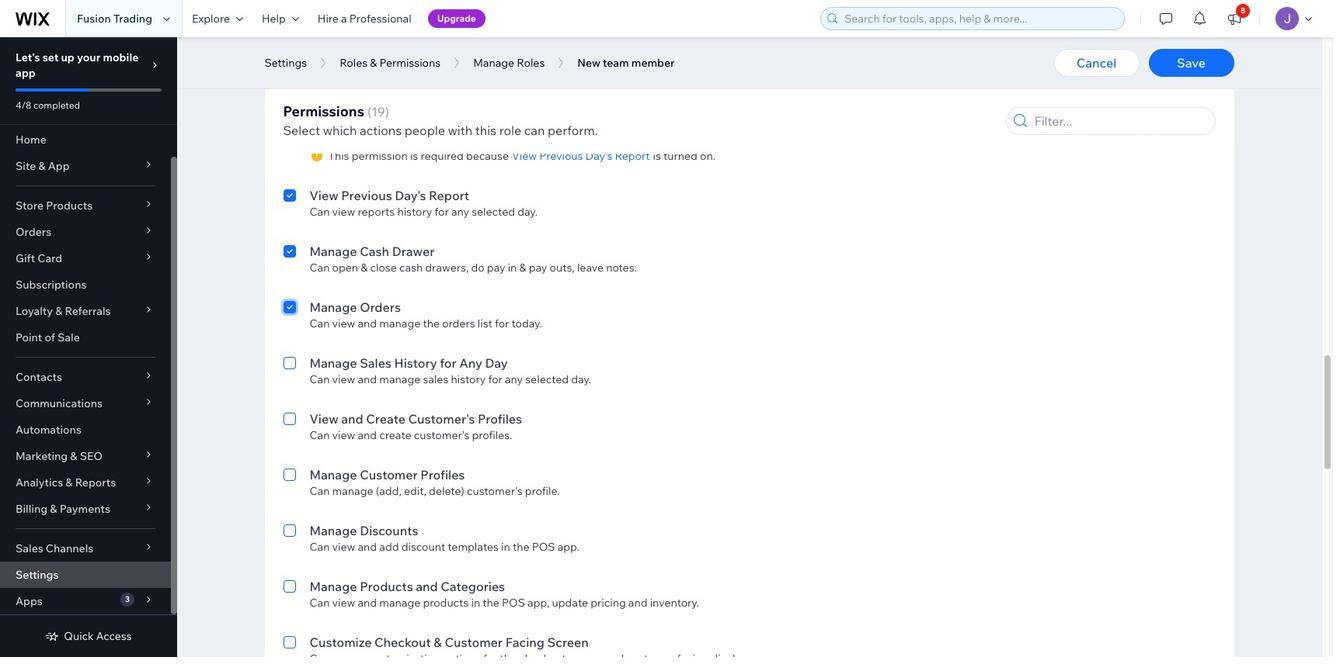 Task type: locate. For each thing, give the bounding box(es) containing it.
2 vertical spatial day.
[[571, 373, 591, 387]]

0 horizontal spatial pos
[[502, 597, 525, 611]]

0 vertical spatial in
[[508, 261, 517, 275]]

manage inside manage customer profiles can manage (add, edit, delete) customer's profile.
[[310, 468, 357, 483]]

1 vertical spatial products
[[360, 579, 413, 595]]

checkout.
[[632, 75, 681, 89]]

customer's inside manage customer profiles can manage (add, edit, delete) customer's profile.
[[467, 485, 522, 499]]

&
[[370, 56, 377, 70], [403, 57, 411, 73], [38, 159, 46, 173], [361, 261, 368, 275], [519, 261, 526, 275], [55, 305, 62, 318], [70, 450, 77, 464], [65, 476, 73, 490], [50, 503, 57, 517], [434, 635, 442, 651]]

during
[[596, 75, 630, 89]]

site
[[16, 159, 36, 173]]

0 horizontal spatial is
[[410, 149, 418, 163]]

manage roles
[[473, 56, 545, 70]]

1 horizontal spatial with
[[482, 75, 504, 89]]

1 horizontal spatial is
[[653, 149, 661, 163]]

manage inside manage cash drawer can open & close cash drawers, do pay in & pay outs, leave notes.
[[310, 244, 357, 259]]

settings left apply
[[265, 56, 307, 70]]

7 can from the top
[[310, 429, 330, 443]]

1 vertical spatial profiles
[[420, 468, 465, 483]]

store products button
[[0, 193, 171, 219]]

manage inside manage customer profiles can manage (add, edit, delete) customer's profile.
[[332, 485, 373, 499]]

manage roles button
[[465, 51, 553, 75]]

permissions
[[379, 56, 441, 70], [283, 103, 364, 120]]

pos left the app.
[[532, 541, 555, 555]]

manage inside manage products and categories can view and manage products in the pos app, update pricing and inventory.
[[379, 597, 420, 611]]

the left the app.
[[513, 541, 529, 555]]

0 horizontal spatial discounts
[[360, 524, 418, 539]]

channels
[[46, 542, 93, 556]]

any down 'today.'
[[505, 373, 523, 387]]

communications button
[[0, 391, 171, 417]]

1 horizontal spatial day.
[[517, 205, 538, 219]]

and left add
[[358, 541, 377, 555]]

customer inside manage customer profiles can manage (add, edit, delete) customer's profile.
[[360, 468, 418, 483]]

is left turned
[[653, 149, 661, 163]]

products for manage
[[360, 579, 413, 595]]

selected down 'today.'
[[525, 373, 569, 387]]

sales inside "popup button"
[[16, 542, 43, 556]]

1 vertical spatial customer
[[445, 635, 503, 651]]

drawers,
[[425, 261, 469, 275]]

manage inside button
[[473, 56, 514, 70]]

None checkbox
[[283, 56, 296, 89], [283, 242, 296, 275], [283, 298, 296, 331], [283, 354, 296, 387], [283, 410, 296, 443], [283, 466, 296, 499], [283, 522, 296, 555], [283, 56, 296, 89], [283, 242, 296, 275], [283, 298, 296, 331], [283, 354, 296, 387], [283, 410, 296, 443], [283, 466, 296, 499], [283, 522, 296, 555]]

6 can from the top
[[310, 373, 330, 387]]

pos
[[532, 541, 555, 555], [502, 597, 525, 611]]

for up drawer
[[435, 205, 449, 219]]

0 vertical spatial settings
[[265, 56, 307, 70]]

any up manage cash drawer can open & close cash drawers, do pay in & pay outs, leave notes.
[[451, 205, 469, 219]]

roles up the apply
[[340, 56, 368, 70]]

1 vertical spatial sales
[[16, 542, 43, 556]]

report for day
[[415, 113, 455, 129]]

1 vertical spatial a
[[506, 75, 512, 89]]

in right do
[[508, 261, 517, 275]]

view inside view current day report can view reports for the current day.
[[310, 113, 338, 129]]

and up 'customize'
[[358, 597, 377, 611]]

day right any
[[485, 356, 508, 371]]

1 vertical spatial with
[[448, 123, 472, 138]]

history down any
[[451, 373, 486, 387]]

0 horizontal spatial customer
[[360, 468, 418, 483]]

1 horizontal spatial pay
[[529, 261, 547, 275]]

settings inside settings button
[[265, 56, 307, 70]]

apply
[[310, 57, 344, 73]]

list
[[478, 317, 492, 331]]

the up required
[[414, 131, 431, 144]]

view up this
[[310, 113, 338, 129]]

0 vertical spatial previous
[[539, 149, 583, 163]]

1 horizontal spatial products
[[360, 579, 413, 595]]

1 reports from the top
[[358, 131, 395, 144]]

analytics
[[16, 476, 63, 490]]

0 vertical spatial day's
[[585, 149, 612, 163]]

reports for previous
[[358, 205, 395, 219]]

settings inside settings link
[[16, 569, 59, 583]]

(add,
[[376, 485, 401, 499]]

permissions up which
[[283, 103, 364, 120]]

4 view from the top
[[332, 373, 355, 387]]

9 can from the top
[[310, 541, 330, 555]]

1 can from the top
[[310, 75, 330, 89]]

orders down 'close'
[[360, 300, 401, 315]]

manage down history
[[379, 373, 420, 387]]

reports up cash
[[358, 205, 395, 219]]

view for create
[[310, 412, 338, 427]]

pos left app,
[[502, 597, 525, 611]]

history
[[397, 205, 432, 219], [451, 373, 486, 387]]

contacts
[[16, 371, 62, 385]]

help
[[262, 12, 286, 26]]

pay right do
[[487, 261, 505, 275]]

this permission is required because view previous day's report is turned on.
[[328, 149, 716, 163]]

1 vertical spatial report
[[615, 149, 650, 163]]

1 vertical spatial orders
[[360, 300, 401, 315]]

a down manage roles
[[506, 75, 512, 89]]

0 vertical spatial reports
[[358, 131, 395, 144]]

reports up permission
[[358, 131, 395, 144]]

3 can from the top
[[310, 205, 330, 219]]

0 vertical spatial any
[[451, 205, 469, 219]]

settings link
[[0, 562, 171, 589]]

pricing
[[591, 597, 626, 611]]

with inside apply coupons & custom discounts can apply coupons and discounts with a custom amount during checkout.
[[482, 75, 504, 89]]

custom
[[514, 75, 552, 89]]

0 horizontal spatial settings
[[16, 569, 59, 583]]

0 horizontal spatial orders
[[16, 225, 51, 239]]

report inside view current day report can view reports for the current day.
[[415, 113, 455, 129]]

history
[[394, 356, 437, 371]]

pay
[[487, 261, 505, 275], [529, 261, 547, 275]]

0 horizontal spatial day.
[[473, 131, 493, 144]]

view down the can
[[512, 149, 537, 163]]

roles & permissions
[[340, 56, 441, 70]]

1 horizontal spatial any
[[505, 373, 523, 387]]

billing & payments
[[16, 503, 110, 517]]

on.
[[700, 149, 716, 163]]

7 view from the top
[[332, 597, 355, 611]]

customer up (add,
[[360, 468, 418, 483]]

0 vertical spatial orders
[[16, 225, 51, 239]]

0 vertical spatial customer
[[360, 468, 418, 483]]

1 pay from the left
[[487, 261, 505, 275]]

hire a professional link
[[308, 0, 421, 37]]

gift card button
[[0, 245, 171, 272]]

and inside apply coupons & custom discounts can apply coupons and discounts with a custom amount during checkout.
[[409, 75, 428, 89]]

2 can from the top
[[310, 131, 330, 144]]

8 can from the top
[[310, 485, 330, 499]]

previous down 'perform.'
[[539, 149, 583, 163]]

view inside view previous day's report can view reports history for any selected day.
[[310, 188, 338, 204]]

reports inside view current day report can view reports for the current day.
[[358, 131, 395, 144]]

1 vertical spatial day.
[[517, 205, 538, 219]]

history inside view previous day's report can view reports history for any selected day.
[[397, 205, 432, 219]]

sales down billing
[[16, 542, 43, 556]]

your
[[77, 50, 100, 64]]

in inside manage products and categories can view and manage products in the pos app, update pricing and inventory.
[[471, 597, 480, 611]]

0 vertical spatial history
[[397, 205, 432, 219]]

1 view from the top
[[332, 131, 355, 144]]

1 horizontal spatial roles
[[517, 56, 545, 70]]

6 view from the top
[[332, 541, 355, 555]]

for right list
[[495, 317, 509, 331]]

previous down permission
[[341, 188, 392, 204]]

for
[[397, 131, 412, 144], [435, 205, 449, 219], [495, 317, 509, 331], [440, 356, 457, 371], [488, 373, 502, 387]]

with left this
[[448, 123, 472, 138]]

inventory.
[[650, 597, 699, 611]]

0 vertical spatial day
[[389, 113, 412, 129]]

1 vertical spatial day's
[[395, 188, 426, 204]]

1 vertical spatial previous
[[341, 188, 392, 204]]

0 horizontal spatial any
[[451, 205, 469, 219]]

can inside manage discounts can view and add discount templates in the pos app.
[[310, 541, 330, 555]]

set
[[42, 50, 59, 64]]

manage left (add,
[[332, 485, 373, 499]]

0 horizontal spatial previous
[[341, 188, 392, 204]]

view inside view and create customer's profiles can view and create customer's profiles.
[[310, 412, 338, 427]]

0 horizontal spatial products
[[46, 199, 93, 213]]

profiles up profiles.
[[478, 412, 522, 427]]

is down the people
[[410, 149, 418, 163]]

1 horizontal spatial settings
[[265, 56, 307, 70]]

a inside apply coupons & custom discounts can apply coupons and discounts with a custom amount during checkout.
[[506, 75, 512, 89]]

manage up checkout
[[379, 597, 420, 611]]

with
[[482, 75, 504, 89], [448, 123, 472, 138]]

in down "categories"
[[471, 597, 480, 611]]

1 horizontal spatial orders
[[360, 300, 401, 315]]

1 vertical spatial reports
[[358, 205, 395, 219]]

selected up manage cash drawer can open & close cash drawers, do pay in & pay outs, leave notes.
[[472, 205, 515, 219]]

app.
[[558, 541, 579, 555]]

5 can from the top
[[310, 317, 330, 331]]

and down custom
[[409, 75, 428, 89]]

1 horizontal spatial sales
[[360, 356, 391, 371]]

selected inside manage sales history for any day can view and manage sales history for any selected day.
[[525, 373, 569, 387]]

upgrade
[[437, 12, 476, 24]]

pay left the outs,
[[529, 261, 547, 275]]

reports for current
[[358, 131, 395, 144]]

0 horizontal spatial roles
[[340, 56, 368, 70]]

0 vertical spatial customer's
[[414, 429, 469, 443]]

view for day's
[[310, 188, 338, 204]]

settings for settings button on the left of the page
[[265, 56, 307, 70]]

0 horizontal spatial selected
[[472, 205, 515, 219]]

discounts
[[462, 57, 521, 73], [360, 524, 418, 539]]

1 vertical spatial discounts
[[360, 524, 418, 539]]

2 vertical spatial report
[[429, 188, 469, 204]]

day.
[[473, 131, 493, 144], [517, 205, 538, 219], [571, 373, 591, 387]]

products
[[423, 597, 469, 611]]

0 horizontal spatial sales
[[16, 542, 43, 556]]

view left create
[[310, 412, 338, 427]]

1 vertical spatial selected
[[525, 373, 569, 387]]

can inside manage orders can view and manage the orders list for today.
[[310, 317, 330, 331]]

customer's down customer's
[[414, 429, 469, 443]]

manage inside manage discounts can view and add discount templates in the pos app.
[[310, 524, 357, 539]]

1 horizontal spatial day
[[485, 356, 508, 371]]

customer's
[[408, 412, 475, 427]]

1 vertical spatial history
[[451, 373, 486, 387]]

0 vertical spatial permissions
[[379, 56, 441, 70]]

pos inside manage discounts can view and add discount templates in the pos app.
[[532, 541, 555, 555]]

products for store
[[46, 199, 93, 213]]

0 horizontal spatial day's
[[395, 188, 426, 204]]

new
[[577, 56, 600, 70]]

orders
[[442, 317, 475, 331]]

templates
[[448, 541, 499, 555]]

sales inside manage sales history for any day can view and manage sales history for any selected day.
[[360, 356, 391, 371]]

sales left history
[[360, 356, 391, 371]]

manage inside manage products and categories can view and manage products in the pos app, update pricing and inventory.
[[310, 579, 357, 595]]

10 can from the top
[[310, 597, 330, 611]]

a right hire
[[341, 12, 347, 26]]

with down manage roles
[[482, 75, 504, 89]]

history up drawer
[[397, 205, 432, 219]]

permissions up the coupons
[[379, 56, 441, 70]]

0 vertical spatial a
[[341, 12, 347, 26]]

home
[[16, 133, 46, 147]]

1 roles from the left
[[340, 56, 368, 70]]

products up 'orders' popup button
[[46, 199, 93, 213]]

products inside manage products and categories can view and manage products in the pos app, update pricing and inventory.
[[360, 579, 413, 595]]

0 horizontal spatial day
[[389, 113, 412, 129]]

site & app button
[[0, 153, 171, 179]]

2 pay from the left
[[529, 261, 547, 275]]

1 vertical spatial any
[[505, 373, 523, 387]]

amount
[[555, 75, 594, 89]]

0 vertical spatial sales
[[360, 356, 391, 371]]

customize
[[310, 635, 372, 651]]

products inside dropdown button
[[46, 199, 93, 213]]

customer down products at the bottom
[[445, 635, 503, 651]]

in right the templates
[[501, 541, 510, 555]]

permission
[[352, 149, 408, 163]]

sales channels
[[16, 542, 93, 556]]

0 horizontal spatial profiles
[[420, 468, 465, 483]]

1 is from the left
[[410, 149, 418, 163]]

None checkbox
[[283, 112, 296, 163], [283, 186, 296, 219], [283, 578, 296, 611], [283, 634, 296, 658], [283, 112, 296, 163], [283, 186, 296, 219], [283, 578, 296, 611], [283, 634, 296, 658]]

1 horizontal spatial selected
[[525, 373, 569, 387]]

0 vertical spatial pos
[[532, 541, 555, 555]]

orders inside manage orders can view and manage the orders list for today.
[[360, 300, 401, 315]]

access
[[96, 630, 132, 644]]

apply
[[332, 75, 360, 89]]

day's down permission
[[395, 188, 426, 204]]

0 horizontal spatial permissions
[[283, 103, 364, 120]]

report left turned
[[615, 149, 650, 163]]

4 can from the top
[[310, 261, 330, 275]]

fusion trading
[[77, 12, 152, 26]]

the left orders
[[423, 317, 440, 331]]

in
[[508, 261, 517, 275], [501, 541, 510, 555], [471, 597, 480, 611]]

billing & payments button
[[0, 496, 171, 523]]

the inside manage discounts can view and add discount templates in the pos app.
[[513, 541, 529, 555]]

manage inside manage orders can view and manage the orders list for today.
[[379, 317, 420, 331]]

0 vertical spatial profiles
[[478, 412, 522, 427]]

0 vertical spatial discounts
[[462, 57, 521, 73]]

day's down 'perform.'
[[585, 149, 612, 163]]

0 vertical spatial report
[[415, 113, 455, 129]]

0 horizontal spatial with
[[448, 123, 472, 138]]

1 vertical spatial pos
[[502, 597, 525, 611]]

1 vertical spatial permissions
[[283, 103, 364, 120]]

previous
[[539, 149, 583, 163], [341, 188, 392, 204]]

report up "current"
[[415, 113, 455, 129]]

and inside manage discounts can view and add discount templates in the pos app.
[[358, 541, 377, 555]]

permissions inside permissions ( 19 ) select which actions people with this role can perform.
[[283, 103, 364, 120]]

day right ) at the left top
[[389, 113, 412, 129]]

discounts up discounts
[[462, 57, 521, 73]]

and up create
[[358, 373, 377, 387]]

selected inside view previous day's report can view reports history for any selected day.
[[472, 205, 515, 219]]

close
[[370, 261, 397, 275]]

save
[[1177, 55, 1206, 71]]

manage for orders
[[310, 300, 357, 315]]

manage inside manage orders can view and manage the orders list for today.
[[310, 300, 357, 315]]

1 horizontal spatial permissions
[[379, 56, 441, 70]]

referrals
[[65, 305, 111, 318]]

1 vertical spatial day
[[485, 356, 508, 371]]

roles up custom
[[517, 56, 545, 70]]

report inside view previous day's report can view reports history for any selected day.
[[429, 188, 469, 204]]

1 horizontal spatial discounts
[[462, 57, 521, 73]]

day inside manage sales history for any day can view and manage sales history for any selected day.
[[485, 356, 508, 371]]

0 vertical spatial day.
[[473, 131, 493, 144]]

manage inside manage sales history for any day can view and manage sales history for any selected day.
[[310, 356, 357, 371]]

products
[[46, 199, 93, 213], [360, 579, 413, 595]]

8 button
[[1217, 0, 1251, 37]]

professional
[[349, 12, 411, 26]]

settings up apps at the left bottom of page
[[16, 569, 59, 583]]

manage up history
[[379, 317, 420, 331]]

drawer
[[392, 244, 435, 259]]

reports inside view previous day's report can view reports history for any selected day.
[[358, 205, 395, 219]]

loyalty & referrals
[[16, 305, 111, 318]]

automations
[[16, 423, 82, 437]]

previous inside view previous day's report can view reports history for any selected day.
[[341, 188, 392, 204]]

view down this
[[310, 188, 338, 204]]

current
[[433, 131, 470, 144]]

day's
[[585, 149, 612, 163], [395, 188, 426, 204]]

sale
[[57, 331, 80, 345]]

1 vertical spatial settings
[[16, 569, 59, 583]]

day. inside view previous day's report can view reports history for any selected day.
[[517, 205, 538, 219]]

1 horizontal spatial previous
[[539, 149, 583, 163]]

products down add
[[360, 579, 413, 595]]

4/8
[[16, 99, 31, 111]]

sidebar element
[[0, 37, 177, 658]]

discounts up add
[[360, 524, 418, 539]]

3 view from the top
[[332, 317, 355, 331]]

0 vertical spatial with
[[482, 75, 504, 89]]

manage
[[379, 317, 420, 331], [379, 373, 420, 387], [332, 485, 373, 499], [379, 597, 420, 611]]

for up permission
[[397, 131, 412, 144]]

(
[[367, 104, 371, 120]]

the inside view current day report can view reports for the current day.
[[414, 131, 431, 144]]

permissions inside button
[[379, 56, 441, 70]]

profiles inside view and create customer's profiles can view and create customer's profiles.
[[478, 412, 522, 427]]

2 vertical spatial in
[[471, 597, 480, 611]]

2 view from the top
[[332, 205, 355, 219]]

in inside manage cash drawer can open & close cash drawers, do pay in & pay outs, leave notes.
[[508, 261, 517, 275]]

1 horizontal spatial profiles
[[478, 412, 522, 427]]

view inside manage sales history for any day can view and manage sales history for any selected day.
[[332, 373, 355, 387]]

customer's left profile.
[[467, 485, 522, 499]]

discounts inside apply coupons & custom discounts can apply coupons and discounts with a custom amount during checkout.
[[462, 57, 521, 73]]

current
[[341, 113, 386, 129]]

0 horizontal spatial history
[[397, 205, 432, 219]]

can inside manage customer profiles can manage (add, edit, delete) customer's profile.
[[310, 485, 330, 499]]

view inside manage discounts can view and add discount templates in the pos app.
[[332, 541, 355, 555]]

1 vertical spatial customer's
[[467, 485, 522, 499]]

a
[[341, 12, 347, 26], [506, 75, 512, 89]]

report down required
[[429, 188, 469, 204]]

view inside view previous day's report can view reports history for any selected day.
[[332, 205, 355, 219]]

profiles up delete)
[[420, 468, 465, 483]]

2 reports from the top
[[358, 205, 395, 219]]

1 horizontal spatial pos
[[532, 541, 555, 555]]

and down 'close'
[[358, 317, 377, 331]]

5 view from the top
[[332, 429, 355, 443]]

orders down store at the left top
[[16, 225, 51, 239]]

2 horizontal spatial day.
[[571, 373, 591, 387]]

payments
[[60, 503, 110, 517]]

view current day report can view reports for the current day.
[[310, 113, 493, 144]]

0 vertical spatial products
[[46, 199, 93, 213]]

the down "categories"
[[483, 597, 499, 611]]

for inside view previous day's report can view reports history for any selected day.
[[435, 205, 449, 219]]

1 horizontal spatial a
[[506, 75, 512, 89]]

1 vertical spatial in
[[501, 541, 510, 555]]

coupons
[[363, 75, 406, 89]]

1 horizontal spatial history
[[451, 373, 486, 387]]

0 horizontal spatial pay
[[487, 261, 505, 275]]

0 vertical spatial selected
[[472, 205, 515, 219]]



Task type: describe. For each thing, give the bounding box(es) containing it.
new team member
[[577, 56, 675, 70]]

store
[[16, 199, 44, 213]]

quick access
[[64, 630, 132, 644]]

hire
[[318, 12, 339, 26]]

permissions ( 19 ) select which actions people with this role can perform.
[[283, 103, 598, 138]]

8
[[1241, 5, 1245, 16]]

settings for settings link
[[16, 569, 59, 583]]

and inside manage orders can view and manage the orders list for today.
[[358, 317, 377, 331]]

and inside manage sales history for any day can view and manage sales history for any selected day.
[[358, 373, 377, 387]]

mobile
[[103, 50, 139, 64]]

manage products and categories can view and manage products in the pos app, update pricing and inventory.
[[310, 579, 699, 611]]

people
[[405, 123, 445, 138]]

marketing & seo
[[16, 450, 103, 464]]

analytics & reports button
[[0, 470, 171, 496]]

seo
[[80, 450, 103, 464]]

manage for roles
[[473, 56, 514, 70]]

& inside button
[[370, 56, 377, 70]]

update
[[552, 597, 588, 611]]

create
[[366, 412, 405, 427]]

perform.
[[548, 123, 598, 138]]

cash
[[399, 261, 423, 275]]

Filter... field
[[1030, 108, 1210, 134]]

point of sale link
[[0, 325, 171, 351]]

quick
[[64, 630, 94, 644]]

can inside view and create customer's profiles can view and create customer's profiles.
[[310, 429, 330, 443]]

actions
[[360, 123, 402, 138]]

loyalty
[[16, 305, 53, 318]]

profiles inside manage customer profiles can manage (add, edit, delete) customer's profile.
[[420, 468, 465, 483]]

can inside manage cash drawer can open & close cash drawers, do pay in & pay outs, leave notes.
[[310, 261, 330, 275]]

any inside view previous day's report can view reports history for any selected day.
[[451, 205, 469, 219]]

manage for cash
[[310, 244, 357, 259]]

leave
[[577, 261, 604, 275]]

outs,
[[550, 261, 575, 275]]

quick access button
[[45, 630, 132, 644]]

& inside "dropdown button"
[[50, 503, 57, 517]]

member
[[631, 56, 675, 70]]

discounts inside manage discounts can view and add discount templates in the pos app.
[[360, 524, 418, 539]]

upgrade button
[[428, 9, 485, 28]]

cancel button
[[1054, 49, 1139, 77]]

this
[[475, 123, 496, 138]]

& inside apply coupons & custom discounts can apply coupons and discounts with a custom amount during checkout.
[[403, 57, 411, 73]]

turned
[[663, 149, 697, 163]]

app
[[48, 159, 70, 173]]

view inside view current day report can view reports for the current day.
[[332, 131, 355, 144]]

view inside manage products and categories can view and manage products in the pos app, update pricing and inventory.
[[332, 597, 355, 611]]

and right pricing
[[628, 597, 647, 611]]

gift
[[16, 252, 35, 266]]

manage for products
[[310, 579, 357, 595]]

for up profiles.
[[488, 373, 502, 387]]

Search for tools, apps, help & more... field
[[840, 8, 1119, 30]]

manage customer profiles can manage (add, edit, delete) customer's profile.
[[310, 468, 560, 499]]

explore
[[192, 12, 230, 26]]

custom
[[414, 57, 460, 73]]

completed
[[33, 99, 80, 111]]

delete)
[[429, 485, 464, 499]]

can inside manage products and categories can view and manage products in the pos app, update pricing and inventory.
[[310, 597, 330, 611]]

card
[[38, 252, 62, 266]]

discounts
[[430, 75, 480, 89]]

help button
[[252, 0, 308, 37]]

automations link
[[0, 417, 171, 444]]

manage sales history for any day can view and manage sales history for any selected day.
[[310, 356, 591, 387]]

new team member button
[[570, 51, 682, 75]]

2 roles from the left
[[517, 56, 545, 70]]

profiles.
[[472, 429, 512, 443]]

view inside manage orders can view and manage the orders list for today.
[[332, 317, 355, 331]]

point
[[16, 331, 42, 345]]

and left create
[[341, 412, 363, 427]]

and up products at the bottom
[[416, 579, 438, 595]]

4/8 completed
[[16, 99, 80, 111]]

in inside manage discounts can view and add discount templates in the pos app.
[[501, 541, 510, 555]]

view and create customer's profiles can view and create customer's profiles.
[[310, 412, 522, 443]]

cancel
[[1076, 55, 1116, 71]]

do
[[471, 261, 484, 275]]

view inside view and create customer's profiles can view and create customer's profiles.
[[332, 429, 355, 443]]

1 horizontal spatial customer
[[445, 635, 503, 651]]

can inside apply coupons & custom discounts can apply coupons and discounts with a custom amount during checkout.
[[310, 75, 330, 89]]

customer's inside view and create customer's profiles can view and create customer's profiles.
[[414, 429, 469, 443]]

the inside manage orders can view and manage the orders list for today.
[[423, 317, 440, 331]]

because
[[466, 149, 509, 163]]

hire a professional
[[318, 12, 411, 26]]

2 is from the left
[[653, 149, 661, 163]]

manage for sales
[[310, 356, 357, 371]]

subscriptions link
[[0, 272, 171, 298]]

point of sale
[[16, 331, 80, 345]]

& inside dropdown button
[[38, 159, 46, 173]]

day's inside view previous day's report can view reports history for any selected day.
[[395, 188, 426, 204]]

sales channels button
[[0, 536, 171, 562]]

day. inside view current day report can view reports for the current day.
[[473, 131, 493, 144]]

facing
[[505, 635, 545, 651]]

history inside manage sales history for any day can view and manage sales history for any selected day.
[[451, 373, 486, 387]]

today.
[[512, 317, 542, 331]]

for up the "sales"
[[440, 356, 457, 371]]

orders inside 'orders' popup button
[[16, 225, 51, 239]]

store products
[[16, 199, 93, 213]]

this
[[328, 149, 349, 163]]

any
[[459, 356, 482, 371]]

and down create
[[358, 429, 377, 443]]

settings button
[[257, 51, 315, 75]]

team
[[603, 56, 629, 70]]

view previous day's report can view reports history for any selected day.
[[310, 188, 538, 219]]

select
[[283, 123, 320, 138]]

view previous day's report button
[[509, 149, 653, 163]]

marketing & seo button
[[0, 444, 171, 470]]

manage inside manage sales history for any day can view and manage sales history for any selected day.
[[379, 373, 420, 387]]

gift card
[[16, 252, 62, 266]]

with inside permissions ( 19 ) select which actions people with this role can perform.
[[448, 123, 472, 138]]

0 horizontal spatial a
[[341, 12, 347, 26]]

1 horizontal spatial day's
[[585, 149, 612, 163]]

app
[[16, 66, 36, 80]]

manage for discounts
[[310, 524, 357, 539]]

home link
[[0, 127, 171, 153]]

for inside view current day report can view reports for the current day.
[[397, 131, 412, 144]]

3
[[125, 595, 130, 605]]

can inside manage sales history for any day can view and manage sales history for any selected day.
[[310, 373, 330, 387]]

for inside manage orders can view and manage the orders list for today.
[[495, 317, 509, 331]]

can inside view previous day's report can view reports history for any selected day.
[[310, 205, 330, 219]]

can inside view current day report can view reports for the current day.
[[310, 131, 330, 144]]

manage for customer
[[310, 468, 357, 483]]

view for day
[[310, 113, 338, 129]]

roles & permissions button
[[332, 51, 448, 75]]

report for day's
[[429, 188, 469, 204]]

day. inside manage sales history for any day can view and manage sales history for any selected day.
[[571, 373, 591, 387]]

which
[[323, 123, 357, 138]]

any inside manage sales history for any day can view and manage sales history for any selected day.
[[505, 373, 523, 387]]

apply coupons & custom discounts can apply coupons and discounts with a custom amount during checkout.
[[310, 57, 681, 89]]

pos inside manage products and categories can view and manage products in the pos app, update pricing and inventory.
[[502, 597, 525, 611]]

let's set up your mobile app
[[16, 50, 139, 80]]

fusion
[[77, 12, 111, 26]]

day inside view current day report can view reports for the current day.
[[389, 113, 412, 129]]

the inside manage products and categories can view and manage products in the pos app, update pricing and inventory.
[[483, 597, 499, 611]]

screen
[[547, 635, 589, 651]]



Task type: vqa. For each thing, say whether or not it's contained in the screenshot.
'Google'
no



